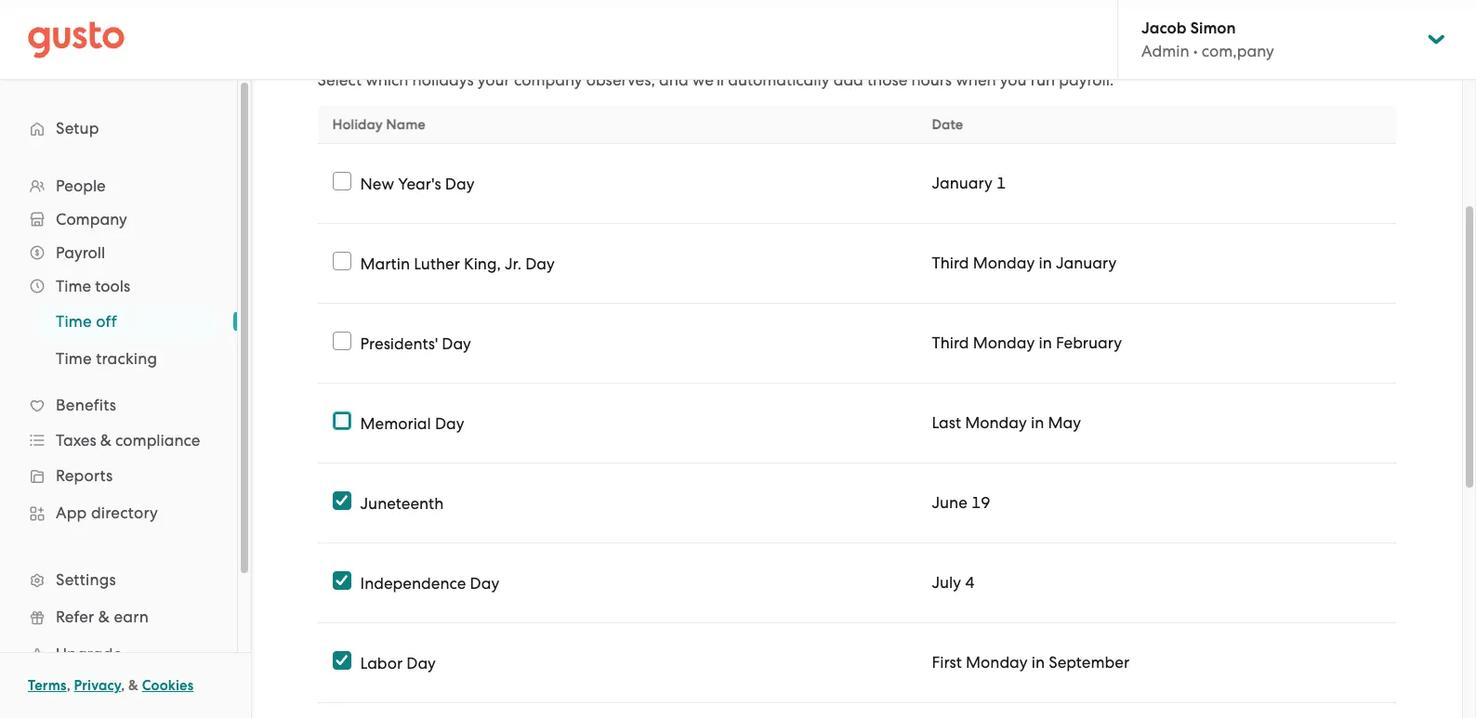 Task type: locate. For each thing, give the bounding box(es) containing it.
2 time from the top
[[56, 312, 92, 331]]

app directory
[[56, 504, 158, 522]]

in left september
[[1032, 654, 1045, 672]]

1 vertical spatial third
[[932, 334, 969, 352]]

people button
[[19, 169, 218, 203]]

in left may
[[1031, 414, 1044, 432]]

labor day
[[360, 654, 436, 673]]

0 vertical spatial time
[[56, 277, 91, 296]]

gusto navigation element
[[0, 80, 237, 719]]

day
[[445, 174, 475, 193], [525, 254, 555, 273], [442, 334, 471, 353], [435, 414, 464, 433], [470, 574, 499, 593], [406, 654, 436, 673]]

0 horizontal spatial ,
[[67, 678, 70, 694]]

2 list from the top
[[0, 303, 237, 377]]

2 third from the top
[[932, 334, 969, 352]]

0 vertical spatial third
[[932, 254, 969, 272]]

3 time from the top
[[56, 350, 92, 368]]

& right taxes
[[100, 431, 111, 450]]

people
[[56, 177, 106, 195]]

settings link
[[19, 563, 218, 597]]

run
[[1031, 71, 1055, 89]]

day for labor day
[[406, 654, 436, 673]]

day right 'presidents''
[[442, 334, 471, 353]]

in
[[1039, 254, 1052, 272], [1039, 334, 1052, 352], [1031, 414, 1044, 432], [1032, 654, 1045, 672]]

time down "payroll"
[[56, 277, 91, 296]]

third
[[932, 254, 969, 272], [932, 334, 969, 352]]

1 list from the top
[[0, 169, 237, 710]]

terms link
[[28, 678, 67, 694]]

company
[[514, 71, 582, 89]]

jacob simon admin • com,pany
[[1142, 19, 1274, 60]]

january left 1
[[932, 174, 993, 192]]

company button
[[19, 203, 218, 236]]

monday
[[973, 254, 1035, 272], [973, 334, 1035, 352], [965, 414, 1027, 432], [966, 654, 1028, 672]]

independence day
[[360, 574, 499, 593]]

first monday in september
[[932, 654, 1130, 672]]

, down upgrade link
[[121, 678, 125, 694]]

com,pany
[[1202, 42, 1274, 60]]

in left february
[[1039, 334, 1052, 352]]

time off
[[56, 312, 117, 331]]

holiday name
[[332, 116, 426, 133]]

presidents'
[[360, 334, 438, 353]]

july
[[932, 574, 961, 592]]

&
[[100, 431, 111, 450], [98, 608, 110, 627], [128, 678, 139, 694]]

martin luther king, jr. day
[[360, 254, 555, 273]]

1 vertical spatial &
[[98, 608, 110, 627]]

day right jr.
[[525, 254, 555, 273]]

independence
[[360, 574, 466, 593]]

taxes & compliance
[[56, 431, 200, 450]]

we'll
[[692, 71, 724, 89]]

& inside dropdown button
[[100, 431, 111, 450]]

monday right last
[[965, 414, 1027, 432]]

time for time tools
[[56, 277, 91, 296]]

third up last
[[932, 334, 969, 352]]

0 vertical spatial &
[[100, 431, 111, 450]]

monday right "first"
[[966, 654, 1028, 672]]

hours
[[911, 71, 952, 89]]

home image
[[28, 21, 125, 58]]

third monday in february
[[932, 334, 1122, 352]]

time inside time off link
[[56, 312, 92, 331]]

First Monday in September checkbox
[[332, 652, 351, 670]]

day right memorial
[[435, 414, 464, 433]]

list
[[0, 169, 237, 710], [0, 303, 237, 377]]

app
[[56, 504, 87, 522]]

may
[[1048, 414, 1081, 432]]

third down january 1
[[932, 254, 969, 272]]

time left off at the left of page
[[56, 312, 92, 331]]

king,
[[464, 254, 501, 273]]

last
[[932, 414, 961, 432]]

1 vertical spatial time
[[56, 312, 92, 331]]

privacy link
[[74, 678, 121, 694]]

jr.
[[505, 254, 522, 273]]

Third Monday in February checkbox
[[332, 332, 351, 350]]

time inside dropdown button
[[56, 277, 91, 296]]

memorial day
[[360, 414, 464, 433]]

time down time off
[[56, 350, 92, 368]]

january up february
[[1056, 254, 1117, 272]]

app directory link
[[19, 496, 218, 530]]

taxes & compliance button
[[19, 424, 218, 457]]

monday up 'last monday in may'
[[973, 334, 1035, 352]]

time
[[56, 277, 91, 296], [56, 312, 92, 331], [56, 350, 92, 368]]

1 horizontal spatial ,
[[121, 678, 125, 694]]

monday for september
[[966, 654, 1028, 672]]

monday for may
[[965, 414, 1027, 432]]

you
[[1000, 71, 1027, 89]]

1 horizontal spatial january
[[1056, 254, 1117, 272]]

list containing people
[[0, 169, 237, 710]]

day right the labor
[[406, 654, 436, 673]]

, left 'privacy'
[[67, 678, 70, 694]]

setup
[[56, 119, 99, 138]]

those
[[867, 71, 908, 89]]

list containing time off
[[0, 303, 237, 377]]

2 vertical spatial time
[[56, 350, 92, 368]]

1 time from the top
[[56, 277, 91, 296]]

january
[[932, 174, 993, 192], [1056, 254, 1117, 272]]

day for memorial day
[[435, 414, 464, 433]]

monday for january
[[973, 254, 1035, 272]]

observes,
[[586, 71, 655, 89]]

third for third monday in january
[[932, 254, 969, 272]]

0 horizontal spatial january
[[932, 174, 993, 192]]

time tools
[[56, 277, 130, 296]]

monday down 1
[[973, 254, 1035, 272]]

taxes
[[56, 431, 96, 450]]

payroll
[[56, 244, 105, 262]]

when
[[956, 71, 996, 89]]

day right independence at the left bottom of page
[[470, 574, 499, 593]]

January 1 checkbox
[[332, 172, 351, 191]]

& left earn
[[98, 608, 110, 627]]

in for may
[[1031, 414, 1044, 432]]

martin
[[360, 254, 410, 273]]

1 third from the top
[[932, 254, 969, 272]]

third for third monday in february
[[932, 334, 969, 352]]

off
[[96, 312, 117, 331]]

in up third monday in february
[[1039, 254, 1052, 272]]

new
[[360, 174, 394, 193]]

automatically
[[728, 71, 830, 89]]

4
[[965, 574, 975, 592]]

admin
[[1142, 42, 1189, 60]]

third monday in january
[[932, 254, 1117, 272]]

june
[[932, 494, 968, 512]]

your
[[478, 71, 510, 89]]

payroll button
[[19, 236, 218, 270]]

Third Monday in January checkbox
[[332, 252, 351, 271]]

refer & earn link
[[19, 601, 218, 634]]

& left 'cookies'
[[128, 678, 139, 694]]

day for presidents' day
[[442, 334, 471, 353]]

,
[[67, 678, 70, 694], [121, 678, 125, 694]]



Task type: describe. For each thing, give the bounding box(es) containing it.
last monday in may
[[932, 414, 1081, 432]]

holiday
[[332, 116, 383, 133]]

select
[[317, 71, 362, 89]]

time for time tracking
[[56, 350, 92, 368]]

date
[[932, 116, 963, 133]]

& for earn
[[98, 608, 110, 627]]

luther
[[414, 254, 460, 273]]

1 , from the left
[[67, 678, 70, 694]]

february
[[1056, 334, 1122, 352]]

add
[[834, 71, 863, 89]]

simon
[[1190, 19, 1236, 38]]

monday for february
[[973, 334, 1035, 352]]

time off link
[[33, 305, 218, 338]]

directory
[[91, 504, 158, 522]]

in for september
[[1032, 654, 1045, 672]]

0 vertical spatial january
[[932, 174, 993, 192]]

jacob
[[1142, 19, 1187, 38]]

2 vertical spatial &
[[128, 678, 139, 694]]

upgrade link
[[19, 638, 218, 671]]

in for january
[[1039, 254, 1052, 272]]

first
[[932, 654, 962, 672]]

january 1
[[932, 174, 1006, 192]]

refer & earn
[[56, 608, 149, 627]]

cookies button
[[142, 675, 194, 697]]

labor
[[360, 654, 403, 673]]

july 4
[[932, 574, 975, 592]]

june 19
[[932, 494, 990, 512]]

tracking
[[96, 350, 157, 368]]

Last Monday in May checkbox
[[332, 412, 351, 430]]

benefits link
[[19, 389, 218, 422]]

19
[[971, 494, 990, 512]]

2 , from the left
[[121, 678, 125, 694]]

July 4 checkbox
[[332, 572, 351, 590]]

and
[[659, 71, 688, 89]]

in for february
[[1039, 334, 1052, 352]]

payroll.
[[1059, 71, 1114, 89]]

refer
[[56, 608, 94, 627]]

which
[[366, 71, 408, 89]]

september
[[1049, 654, 1130, 672]]

presidents' day
[[360, 334, 471, 353]]

June 19 checkbox
[[332, 492, 351, 510]]

time tracking link
[[33, 342, 218, 376]]

memorial
[[360, 414, 431, 433]]

cookies
[[142, 678, 194, 694]]

day right year's
[[445, 174, 475, 193]]

juneteenth
[[360, 494, 444, 513]]

select which holidays your company observes, and we'll automatically add those hours when you run payroll.
[[317, 71, 1114, 89]]

tools
[[95, 277, 130, 296]]

reports link
[[19, 459, 218, 493]]

1
[[997, 174, 1006, 192]]

name
[[386, 116, 426, 133]]

settings
[[56, 571, 116, 589]]

company
[[56, 210, 127, 229]]

time tracking
[[56, 350, 157, 368]]

terms
[[28, 678, 67, 694]]

terms , privacy , & cookies
[[28, 678, 194, 694]]

privacy
[[74, 678, 121, 694]]

& for compliance
[[100, 431, 111, 450]]

new year's day
[[360, 174, 475, 193]]

1 vertical spatial january
[[1056, 254, 1117, 272]]

setup link
[[19, 112, 218, 145]]

day for independence day
[[470, 574, 499, 593]]

time tools button
[[19, 270, 218, 303]]

reports
[[56, 467, 113, 485]]

time for time off
[[56, 312, 92, 331]]

upgrade
[[56, 645, 122, 664]]

compliance
[[115, 431, 200, 450]]

benefits
[[56, 396, 116, 415]]

•
[[1193, 42, 1198, 60]]

holidays
[[412, 71, 474, 89]]

year's
[[398, 174, 441, 193]]

earn
[[114, 608, 149, 627]]



Task type: vqa. For each thing, say whether or not it's contained in the screenshot.
"June 19"
yes



